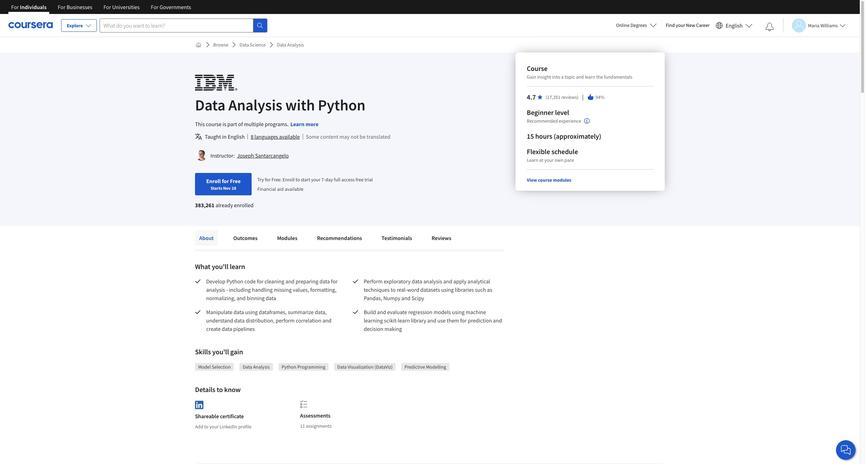 Task type: locate. For each thing, give the bounding box(es) containing it.
online
[[616, 22, 630, 28]]

and left apply
[[443, 278, 452, 285]]

your right find
[[676, 22, 685, 28]]

and right topic
[[576, 74, 584, 80]]

model
[[198, 364, 211, 370]]

enrolled
[[234, 202, 254, 209]]

8 languages available
[[251, 133, 300, 140]]

view course modules link
[[527, 177, 572, 183]]

level
[[555, 108, 569, 117]]

learn left at
[[527, 157, 539, 163]]

data up the this at top left
[[195, 95, 225, 115]]

course
[[527, 64, 548, 73]]

certificate
[[220, 413, 244, 420]]

for up nov
[[222, 178, 229, 185]]

for right them
[[460, 317, 467, 324]]

8
[[251, 133, 253, 140]]

data left science
[[240, 42, 249, 48]]

translated
[[367, 133, 391, 140]]

find your new career link
[[663, 21, 713, 30]]

2 horizontal spatial learn
[[585, 74, 595, 80]]

1 vertical spatial available
[[285, 186, 304, 192]]

for inside enroll for free starts nov 28
[[222, 178, 229, 185]]

normalizing,
[[206, 295, 236, 302]]

learn down evaluate
[[398, 317, 410, 324]]

2 for from the left
[[58, 3, 65, 10]]

models
[[434, 309, 451, 316]]

2 vertical spatial python
[[282, 364, 296, 370]]

28
[[232, 185, 236, 191]]

for
[[265, 177, 271, 183], [222, 178, 229, 185], [257, 278, 264, 285], [331, 278, 338, 285], [460, 317, 467, 324]]

banner navigation
[[6, 0, 197, 19]]

available right "aid"
[[285, 186, 304, 192]]

1 horizontal spatial analysis
[[423, 278, 442, 285]]

may
[[340, 133, 350, 140]]

using down apply
[[441, 286, 454, 293]]

1 vertical spatial data analysis
[[243, 364, 270, 370]]

predictive
[[405, 364, 425, 370]]

data inside "link"
[[240, 42, 249, 48]]

0 horizontal spatial python
[[227, 278, 243, 285]]

hours
[[536, 132, 553, 141]]

learn up the code
[[230, 262, 245, 271]]

pace
[[565, 157, 574, 163]]

for left individuals
[[11, 3, 19, 10]]

not
[[351, 133, 359, 140]]

to up 'numpy'
[[391, 286, 396, 293]]

coursera image
[[8, 20, 53, 31]]

1 vertical spatial analysis
[[206, 286, 225, 293]]

you'll up selection
[[212, 348, 229, 356]]

add to your linkedin profile
[[195, 424, 252, 430]]

python inside develop python code for cleaning and preparing data for analysis - including handling missing values, formatting, normalizing, and binning data
[[227, 278, 243, 285]]

english inside "button"
[[726, 22, 743, 29]]

1 vertical spatial learn
[[230, 262, 245, 271]]

science
[[250, 42, 266, 48]]

(17,351
[[546, 94, 561, 100]]

data analysis with python
[[195, 95, 366, 115]]

data
[[320, 278, 330, 285], [412, 278, 422, 285], [266, 295, 276, 302], [234, 309, 244, 316], [234, 317, 245, 324], [222, 326, 232, 333]]

joseph santarcangelo image
[[196, 150, 207, 161]]

None search field
[[100, 18, 267, 32]]

data science link
[[237, 38, 269, 51]]

94%
[[596, 94, 605, 100]]

1 horizontal spatial english
[[726, 22, 743, 29]]

already
[[216, 202, 233, 209]]

using up them
[[452, 309, 465, 316]]

online degrees
[[616, 22, 647, 28]]

to inside perform exploratory data analysis and apply analytical techniques to real-word datasets using libraries such as pandas, numpy and scipy
[[391, 286, 396, 293]]

understand
[[206, 317, 233, 324]]

0 vertical spatial learn
[[291, 121, 305, 128]]

1 vertical spatial you'll
[[212, 348, 229, 356]]

be
[[360, 133, 366, 140]]

4 for from the left
[[151, 3, 159, 10]]

2 horizontal spatial python
[[318, 95, 366, 115]]

and right the build
[[377, 309, 386, 316]]

1 horizontal spatial enroll
[[283, 177, 295, 183]]

develop python code for cleaning and preparing data for analysis - including handling missing values, formatting, normalizing, and binning data
[[206, 278, 339, 302]]

analysis up datasets
[[423, 278, 442, 285]]

trial
[[365, 177, 373, 183]]

python up including
[[227, 278, 243, 285]]

career
[[696, 22, 710, 28]]

numpy
[[383, 295, 400, 302]]

for up formatting,
[[331, 278, 338, 285]]

data analysis
[[277, 42, 304, 48], [243, 364, 270, 370]]

handling
[[252, 286, 273, 293]]

modules link
[[273, 230, 302, 246]]

using
[[441, 286, 454, 293], [245, 309, 258, 316], [452, 309, 465, 316]]

financial
[[257, 186, 276, 192]]

starts
[[211, 185, 222, 191]]

scipy
[[412, 295, 424, 302]]

new
[[686, 22, 695, 28]]

to left start
[[296, 177, 300, 183]]

english right career at the right of the page
[[726, 22, 743, 29]]

analysis inside develop python code for cleaning and preparing data for analysis - including handling missing values, formatting, normalizing, and binning data
[[206, 286, 225, 293]]

0 vertical spatial available
[[279, 133, 300, 140]]

0 vertical spatial english
[[726, 22, 743, 29]]

1 vertical spatial course
[[538, 177, 552, 183]]

your down the shareable certificate
[[209, 424, 219, 430]]

python programming
[[282, 364, 326, 370]]

your inside find your new career link
[[676, 22, 685, 28]]

programs.
[[265, 121, 289, 128]]

preparing
[[296, 278, 318, 285]]

1 horizontal spatial course
[[538, 177, 552, 183]]

data,
[[315, 309, 327, 316]]

course
[[206, 121, 222, 128], [538, 177, 552, 183]]

for left businesses
[[58, 3, 65, 10]]

to inside try for free: enroll to start your 7-day full access free trial financial aid available
[[296, 177, 300, 183]]

them
[[447, 317, 459, 324]]

reviews)
[[562, 94, 579, 100]]

0 vertical spatial you'll
[[212, 262, 228, 271]]

for governments
[[151, 3, 191, 10]]

for up handling
[[257, 278, 264, 285]]

chat with us image
[[841, 445, 852, 456]]

you'll for skills
[[212, 348, 229, 356]]

learn inside flexible schedule learn at your own pace
[[527, 157, 539, 163]]

15
[[527, 132, 534, 141]]

explore
[[67, 22, 83, 29]]

to left know
[[217, 385, 223, 394]]

0 horizontal spatial analysis
[[206, 286, 225, 293]]

linkedin
[[220, 424, 237, 430]]

and down the data,
[[323, 317, 332, 324]]

python left "programming"
[[282, 364, 296, 370]]

insight
[[537, 74, 551, 80]]

this course is part of multiple programs. learn more
[[195, 121, 319, 128]]

aid
[[277, 186, 284, 192]]

schedule
[[552, 147, 578, 156]]

cleaning
[[265, 278, 284, 285]]

some content may not be translated
[[306, 133, 391, 140]]

free:
[[272, 177, 282, 183]]

data analysis down gain
[[243, 364, 270, 370]]

course left is
[[206, 121, 222, 128]]

enroll right free:
[[283, 177, 295, 183]]

learn
[[585, 74, 595, 80], [230, 262, 245, 271], [398, 317, 410, 324]]

available
[[279, 133, 300, 140], [285, 186, 304, 192]]

1 vertical spatial english
[[228, 133, 245, 140]]

3 for from the left
[[103, 3, 111, 10]]

perform
[[276, 317, 295, 324]]

joseph santarcangelo link
[[237, 152, 289, 159]]

your left 7- at the left of the page
[[311, 177, 321, 183]]

course for view
[[538, 177, 552, 183]]

python up may
[[318, 95, 366, 115]]

full
[[334, 177, 341, 183]]

1 vertical spatial learn
[[527, 157, 539, 163]]

0 vertical spatial data analysis
[[277, 42, 304, 48]]

0 horizontal spatial enroll
[[206, 178, 221, 185]]

and down including
[[237, 295, 246, 302]]

0 vertical spatial analysis
[[423, 278, 442, 285]]

0 vertical spatial python
[[318, 95, 366, 115]]

distribution,
[[246, 317, 275, 324]]

browse link
[[210, 38, 231, 51]]

english right in
[[228, 133, 245, 140]]

enroll up starts
[[206, 178, 221, 185]]

and up missing
[[286, 278, 295, 285]]

and inside manipulate data using dataframes, summarize data, understand data distribution, perform correlation and create data pipelines
[[323, 317, 332, 324]]

using up distribution,
[[245, 309, 258, 316]]

the
[[596, 74, 603, 80]]

regression
[[408, 309, 433, 316]]

2 vertical spatial analysis
[[253, 364, 270, 370]]

libraries
[[455, 286, 474, 293]]

analysis inside perform exploratory data analysis and apply analytical techniques to real-word datasets using libraries such as pandas, numpy and scipy
[[423, 278, 442, 285]]

learn left 'the'
[[585, 74, 595, 80]]

maria
[[808, 22, 820, 28]]

1 horizontal spatial learn
[[527, 157, 539, 163]]

course right view
[[538, 177, 552, 183]]

and inside 'course gain insight into a topic and learn the fundamentals'
[[576, 74, 584, 80]]

of
[[238, 121, 243, 128]]

1 horizontal spatial learn
[[398, 317, 410, 324]]

your right at
[[545, 157, 554, 163]]

financial aid available button
[[257, 186, 304, 192]]

enroll inside enroll for free starts nov 28
[[206, 178, 221, 185]]

0 vertical spatial course
[[206, 121, 222, 128]]

analysis down develop on the bottom of the page
[[206, 286, 225, 293]]

degrees
[[631, 22, 647, 28]]

show notifications image
[[766, 23, 774, 31]]

0 vertical spatial learn
[[585, 74, 595, 80]]

in
[[222, 133, 227, 140]]

available down programs. on the top
[[279, 133, 300, 140]]

testimonials
[[382, 235, 412, 242]]

your inside flexible schedule learn at your own pace
[[545, 157, 554, 163]]

selection
[[212, 364, 231, 370]]

know
[[224, 385, 241, 394]]

for left governments
[[151, 3, 159, 10]]

0 horizontal spatial course
[[206, 121, 222, 128]]

for left universities
[[103, 3, 111, 10]]

2 vertical spatial learn
[[398, 317, 410, 324]]

using inside perform exploratory data analysis and apply analytical techniques to real-word datasets using libraries such as pandas, numpy and scipy
[[441, 286, 454, 293]]

for right try
[[265, 177, 271, 183]]

learn left 'more'
[[291, 121, 305, 128]]

data analysis inside data analysis link
[[277, 42, 304, 48]]

assignments
[[306, 423, 332, 429]]

flexible schedule learn at your own pace
[[527, 147, 578, 163]]

course for this
[[206, 121, 222, 128]]

you'll up develop on the bottom of the page
[[212, 262, 228, 271]]

and right prediction
[[493, 317, 502, 324]]

1 horizontal spatial data analysis
[[277, 42, 304, 48]]

taught in english
[[205, 133, 245, 140]]

1 vertical spatial python
[[227, 278, 243, 285]]

information about difficulty level pre-requisites. image
[[584, 118, 590, 124]]

1 for from the left
[[11, 3, 19, 10]]

data right science
[[277, 42, 286, 48]]

data analysis right science
[[277, 42, 304, 48]]



Task type: vqa. For each thing, say whether or not it's contained in the screenshot.
The "Banner" navigation
yes



Task type: describe. For each thing, give the bounding box(es) containing it.
browse
[[213, 42, 228, 48]]

values,
[[293, 286, 309, 293]]

predictive modelling
[[405, 364, 446, 370]]

manipulate
[[206, 309, 233, 316]]

nov
[[223, 185, 231, 191]]

0 horizontal spatial data analysis
[[243, 364, 270, 370]]

modelling
[[426, 364, 446, 370]]

flexible
[[527, 147, 550, 156]]

some
[[306, 133, 319, 140]]

data left visualization
[[337, 364, 347, 370]]

data inside perform exploratory data analysis and apply analytical techniques to real-word datasets using libraries such as pandas, numpy and scipy
[[412, 278, 422, 285]]

home image
[[196, 42, 201, 48]]

about
[[199, 235, 214, 242]]

word
[[407, 286, 419, 293]]

data down gain
[[243, 364, 252, 370]]

beginner
[[527, 108, 554, 117]]

for individuals
[[11, 3, 47, 10]]

and left use
[[427, 317, 436, 324]]

instructor:
[[210, 152, 235, 159]]

including
[[229, 286, 251, 293]]

prediction
[[468, 317, 492, 324]]

try
[[257, 177, 264, 183]]

online degrees button
[[611, 17, 663, 33]]

multiple
[[244, 121, 264, 128]]

create
[[206, 326, 221, 333]]

course gain insight into a topic and learn the fundamentals
[[527, 64, 633, 80]]

build
[[364, 309, 376, 316]]

What do you want to learn? text field
[[100, 18, 254, 32]]

ibm image
[[195, 75, 237, 91]]

and down real-
[[402, 295, 411, 302]]

model selection
[[198, 364, 231, 370]]

at
[[540, 157, 544, 163]]

1 horizontal spatial python
[[282, 364, 296, 370]]

your inside try for free: enroll to start your 7-day full access free trial financial aid available
[[311, 177, 321, 183]]

machine
[[466, 309, 486, 316]]

for for individuals
[[11, 3, 19, 10]]

code
[[245, 278, 256, 285]]

start
[[301, 177, 310, 183]]

is
[[223, 121, 226, 128]]

visualization
[[348, 364, 374, 370]]

0 horizontal spatial english
[[228, 133, 245, 140]]

0 horizontal spatial learn
[[230, 262, 245, 271]]

what you'll learn
[[195, 262, 245, 271]]

free
[[356, 177, 364, 183]]

correlation
[[296, 317, 322, 324]]

for inside build and evaluate regression models using machine learning scikit-learn library and use them for prediction and decision making
[[460, 317, 467, 324]]

data visualization (dataviz)
[[337, 364, 393, 370]]

to right add
[[204, 424, 208, 430]]

making
[[385, 326, 402, 333]]

fundamentals
[[604, 74, 633, 80]]

learn more button
[[291, 120, 319, 128]]

available inside try for free: enroll to start your 7-day full access free trial financial aid available
[[285, 186, 304, 192]]

instructor: joseph santarcangelo
[[210, 152, 289, 159]]

available inside "button"
[[279, 133, 300, 140]]

modules
[[553, 177, 572, 183]]

businesses
[[67, 3, 92, 10]]

pandas,
[[364, 295, 382, 302]]

data analysis link
[[274, 38, 307, 51]]

for businesses
[[58, 3, 92, 10]]

missing
[[274, 286, 292, 293]]

programming
[[297, 364, 326, 370]]

into
[[552, 74, 560, 80]]

8 languages available button
[[251, 133, 300, 141]]

learn inside build and evaluate regression models using machine learning scikit-learn library and use them for prediction and decision making
[[398, 317, 410, 324]]

williams
[[821, 22, 838, 28]]

more
[[306, 121, 319, 128]]

learn inside 'course gain insight into a topic and learn the fundamentals'
[[585, 74, 595, 80]]

evaluate
[[387, 309, 407, 316]]

datasets
[[421, 286, 440, 293]]

for inside try for free: enroll to start your 7-day full access free trial financial aid available
[[265, 177, 271, 183]]

1 vertical spatial analysis
[[228, 95, 282, 115]]

taught
[[205, 133, 221, 140]]

maria williams button
[[783, 18, 846, 32]]

enroll for free starts nov 28
[[206, 178, 241, 191]]

reviews
[[432, 235, 452, 242]]

part
[[227, 121, 237, 128]]

use
[[438, 317, 446, 324]]

day
[[325, 177, 333, 183]]

0 vertical spatial analysis
[[287, 42, 304, 48]]

develop
[[206, 278, 225, 285]]

manipulate data using dataframes, summarize data, understand data distribution, perform correlation and create data pipelines
[[206, 309, 333, 333]]

0 horizontal spatial learn
[[291, 121, 305, 128]]

profile
[[238, 424, 252, 430]]

-
[[226, 286, 228, 293]]

view
[[527, 177, 537, 183]]

formatting,
[[310, 286, 337, 293]]

techniques
[[364, 286, 390, 293]]

gain
[[230, 348, 243, 356]]

for for governments
[[151, 3, 159, 10]]

|
[[582, 93, 585, 101]]

own
[[555, 157, 564, 163]]

for for businesses
[[58, 3, 65, 10]]

for for universities
[[103, 3, 111, 10]]

pipelines
[[233, 326, 255, 333]]

enroll inside try for free: enroll to start your 7-day full access free trial financial aid available
[[283, 177, 295, 183]]

real-
[[397, 286, 407, 293]]

you'll for what
[[212, 262, 228, 271]]

free
[[230, 178, 241, 185]]

using inside build and evaluate regression models using machine learning scikit-learn library and use them for prediction and decision making
[[452, 309, 465, 316]]

with
[[285, 95, 315, 115]]

using inside manipulate data using dataframes, summarize data, understand data distribution, perform correlation and create data pipelines
[[245, 309, 258, 316]]

library
[[411, 317, 426, 324]]

outcomes
[[233, 235, 258, 242]]

binning
[[247, 295, 265, 302]]

experience
[[559, 118, 581, 124]]

skills you'll gain
[[195, 348, 243, 356]]

add
[[195, 424, 203, 430]]

view course modules
[[527, 177, 572, 183]]



